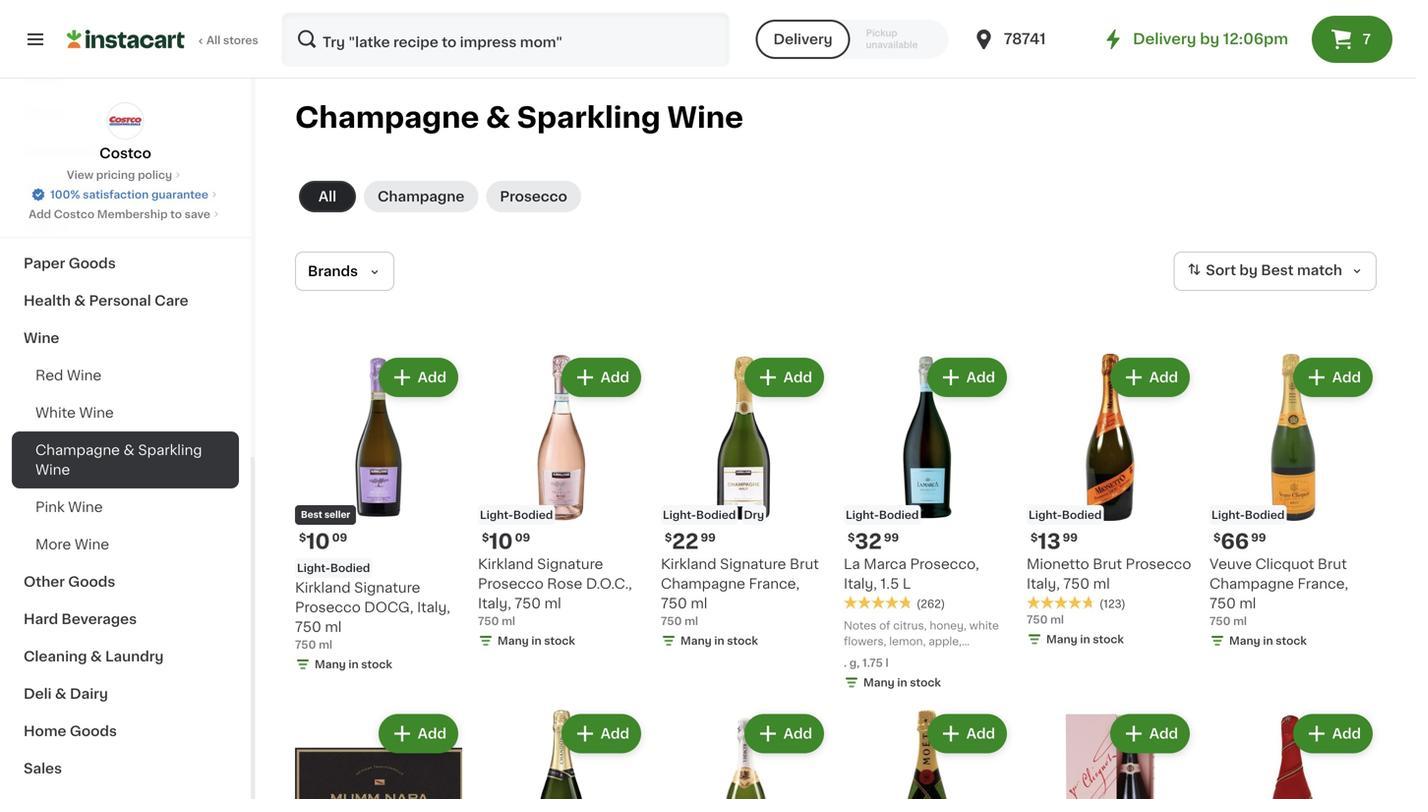 Task type: describe. For each thing, give the bounding box(es) containing it.
grapefruit,
[[844, 652, 901, 663]]

wine link
[[12, 320, 239, 357]]

in down mionetto brut prosecco italy, 750 ml
[[1081, 635, 1091, 645]]

paper
[[24, 257, 65, 271]]

78741 button
[[973, 12, 1091, 67]]

other
[[24, 576, 65, 589]]

mionetto brut prosecco italy, 750 ml
[[1027, 558, 1192, 591]]

notes of citrus, honey, white flowers, lemon, apple, grapefruit, and tropical fruits . g, 1.75 l
[[844, 621, 1000, 669]]

(262)
[[917, 599, 946, 610]]

more wine
[[35, 538, 109, 552]]

best for best seller
[[301, 511, 323, 520]]

notes
[[844, 621, 877, 632]]

all stores link
[[67, 12, 260, 67]]

in down and on the right
[[898, 678, 908, 689]]

Search field
[[283, 14, 729, 65]]

many for kirkland signature brut champagne france, 750 ml
[[681, 636, 712, 647]]

& for the cleaning & laundry link
[[90, 650, 102, 664]]

beverages
[[62, 613, 137, 627]]

other goods link
[[12, 564, 239, 601]]

$ for kirkland signature brut champagne france, 750 ml
[[665, 533, 672, 544]]

product group containing 66
[[1210, 354, 1377, 653]]

dry
[[744, 510, 764, 521]]

la
[[844, 558, 860, 572]]

bodied for 32
[[879, 510, 919, 521]]

baby
[[24, 70, 60, 84]]

italy, inside "kirkland signature prosecco rose d.o.c., italy,  750 ml 750 ml"
[[478, 597, 511, 611]]

champagne & sparkling wine inside 'link'
[[35, 444, 202, 477]]

l
[[886, 658, 889, 669]]

by for sort
[[1240, 264, 1258, 278]]

bodied up kirkland signature prosecco docg, italy, 750 ml 750 ml
[[330, 563, 370, 574]]

7 button
[[1312, 16, 1393, 63]]

brands button
[[295, 252, 395, 291]]

champagne right all link
[[378, 190, 465, 204]]

satisfaction
[[83, 189, 149, 200]]

baby link
[[12, 58, 239, 95]]

$ 66 99
[[1214, 532, 1267, 552]]

1 $ 10 09 from the left
[[299, 532, 347, 552]]

fruits
[[971, 652, 999, 663]]

delivery for delivery
[[774, 32, 833, 46]]

champagne & sparkling wine link
[[12, 432, 239, 489]]

$ for la marca prosecco, italy, 1.5 l
[[848, 533, 855, 544]]

in for veuve clicquot brut champagne france, 750 ml
[[1264, 636, 1274, 647]]

& for champagne & sparkling wine 'link'
[[124, 444, 135, 457]]

light-bodied for 13
[[1029, 510, 1102, 521]]

32
[[855, 532, 882, 552]]

bodied for 66
[[1245, 510, 1285, 521]]

many in stock down 750 ml
[[1047, 635, 1124, 645]]

instacart logo image
[[67, 28, 185, 51]]

france, for 66
[[1298, 578, 1349, 591]]

100% satisfaction guarantee
[[50, 189, 208, 200]]

brands
[[308, 265, 358, 278]]

in for kirkland signature prosecco rose d.o.c., italy,  750 ml
[[532, 636, 542, 647]]

italy, inside la marca prosecco, italy, 1.5 l
[[844, 578, 877, 591]]

many down 750 ml
[[1047, 635, 1078, 645]]

many down the 1.75
[[864, 678, 895, 689]]

$ 22 99
[[665, 532, 716, 552]]

in for kirkland signature prosecco docg, italy, 750 ml
[[349, 660, 359, 670]]

all for all stores
[[207, 35, 221, 46]]

many in stock for kirkland signature prosecco docg, italy, 750 ml
[[315, 660, 392, 670]]

red wine
[[35, 369, 102, 383]]

hard beverages
[[24, 613, 137, 627]]

champagne inside "kirkland signature brut champagne france, 750 ml 750 ml"
[[661, 578, 746, 591]]

all for all
[[319, 190, 337, 204]]

membership
[[97, 209, 168, 220]]

light-bodied for 66
[[1212, 510, 1285, 521]]

champagne inside 'link'
[[35, 444, 120, 457]]

deli & dairy link
[[12, 676, 239, 713]]

champagne up champagne link
[[295, 104, 479, 132]]

sort by
[[1206, 264, 1258, 278]]

$ for veuve clicquot brut champagne france, 750 ml
[[1214, 533, 1221, 544]]

product group containing 22
[[661, 354, 828, 653]]

apple,
[[929, 637, 962, 647]]

champagne inside veuve clicquot brut champagne france, 750 ml 750 ml
[[1210, 578, 1295, 591]]

1 10 from the left
[[306, 532, 330, 552]]

honey,
[[930, 621, 967, 632]]

1.5
[[881, 578, 900, 591]]

99 for 32
[[884, 533, 899, 544]]

2 10 from the left
[[489, 532, 513, 552]]

best match
[[1262, 264, 1343, 278]]

all link
[[299, 181, 356, 213]]

light- for 66
[[1212, 510, 1245, 521]]

stock for kirkland signature prosecco docg, italy, 750 ml
[[361, 660, 392, 670]]

to
[[170, 209, 182, 220]]

flowers,
[[844, 637, 887, 647]]

d.o.c.,
[[586, 578, 632, 591]]

light- for 10
[[480, 510, 513, 521]]

delivery by 12:06pm
[[1134, 32, 1289, 46]]

2 09 from the left
[[515, 533, 530, 544]]

white wine
[[35, 406, 114, 420]]

hard beverages link
[[12, 601, 239, 638]]

Best match Sort by field
[[1174, 252, 1377, 291]]

.
[[844, 658, 847, 669]]

paper goods link
[[12, 245, 239, 282]]

deli
[[24, 688, 52, 701]]

la marca prosecco, italy, 1.5 l
[[844, 558, 980, 591]]

pink wine link
[[12, 489, 239, 526]]

99 for 13
[[1063, 533, 1078, 544]]

more wine link
[[12, 526, 239, 564]]

care
[[155, 294, 189, 308]]

beer & cider
[[24, 182, 114, 196]]

policy
[[138, 170, 172, 181]]

100% satisfaction guarantee button
[[31, 183, 220, 203]]

delivery button
[[756, 20, 851, 59]]

g,
[[850, 658, 860, 669]]

marca
[[864, 558, 907, 572]]

brut for 22
[[790, 558, 819, 572]]

dairy
[[70, 688, 108, 701]]

goods for other goods
[[68, 576, 115, 589]]

$ for mionetto brut prosecco italy, 750 ml
[[1031, 533, 1038, 544]]

costco link
[[100, 102, 151, 163]]

white
[[970, 621, 1000, 632]]

seller
[[325, 511, 350, 520]]

view pricing policy
[[67, 170, 172, 181]]

100%
[[50, 189, 80, 200]]

guarantee
[[151, 189, 208, 200]]

red
[[35, 369, 63, 383]]

cleaning
[[24, 650, 87, 664]]

brut for 66
[[1318, 558, 1348, 572]]

health & personal care link
[[12, 282, 239, 320]]

france, for 22
[[749, 578, 800, 591]]

light-bodied for 32
[[846, 510, 919, 521]]

stock down the (123) on the right bottom of page
[[1093, 635, 1124, 645]]

electronics
[[24, 145, 104, 158]]

and
[[904, 652, 924, 663]]



Task type: vqa. For each thing, say whether or not it's contained in the screenshot.
Favorite
no



Task type: locate. For each thing, give the bounding box(es) containing it.
italy, inside kirkland signature prosecco docg, italy, 750 ml 750 ml
[[417, 601, 451, 615]]

0 horizontal spatial costco
[[54, 209, 95, 220]]

by inside field
[[1240, 264, 1258, 278]]

kirkland for 10
[[478, 558, 534, 572]]

prosecco inside kirkland signature prosecco docg, italy, 750 ml 750 ml
[[295, 601, 361, 615]]

more
[[35, 538, 71, 552]]

best seller
[[301, 511, 350, 520]]

light- up "kirkland signature prosecco rose d.o.c., italy,  750 ml 750 ml"
[[480, 510, 513, 521]]

goods for paper goods
[[69, 257, 116, 271]]

prosecco for mionetto brut prosecco italy, 750 ml
[[1126, 558, 1192, 572]]

pricing
[[96, 170, 135, 181]]

0 vertical spatial goods
[[69, 257, 116, 271]]

99 right 13
[[1063, 533, 1078, 544]]

$ inside $ 13 99
[[1031, 533, 1038, 544]]

$ down light-bodied dry
[[665, 533, 672, 544]]

costco
[[100, 147, 151, 160], [54, 209, 95, 220]]

& inside deli & dairy "link"
[[55, 688, 66, 701]]

kirkland signature brut champagne france, 750 ml 750 ml
[[661, 558, 819, 627]]

mionetto
[[1027, 558, 1090, 572]]

bodied
[[513, 510, 553, 521], [696, 510, 736, 521], [879, 510, 919, 521], [1062, 510, 1102, 521], [1245, 510, 1285, 521], [330, 563, 370, 574]]

kirkland
[[478, 558, 534, 572], [661, 558, 717, 572], [295, 581, 351, 595]]

goods up health & personal care on the top left
[[69, 257, 116, 271]]

1 france, from the left
[[749, 578, 800, 591]]

best
[[1262, 264, 1294, 278], [301, 511, 323, 520]]

& down white wine link
[[124, 444, 135, 457]]

1 horizontal spatial delivery
[[1134, 32, 1197, 46]]

2 vertical spatial goods
[[70, 725, 117, 739]]

& down "view"
[[60, 182, 72, 196]]

many down "kirkland signature brut champagne france, 750 ml 750 ml"
[[681, 636, 712, 647]]

many in stock for veuve clicquot brut champagne france, 750 ml
[[1230, 636, 1307, 647]]

stock
[[1093, 635, 1124, 645], [544, 636, 575, 647], [727, 636, 758, 647], [1276, 636, 1307, 647], [361, 660, 392, 670], [910, 678, 941, 689]]

by left '12:06pm'
[[1200, 32, 1220, 46]]

1 09 from the left
[[332, 533, 347, 544]]

signature down dry
[[720, 558, 787, 572]]

goods
[[69, 257, 116, 271], [68, 576, 115, 589], [70, 725, 117, 739]]

0 vertical spatial best
[[1262, 264, 1294, 278]]

10 up "kirkland signature prosecco rose d.o.c., italy,  750 ml 750 ml"
[[489, 532, 513, 552]]

cider
[[75, 182, 114, 196]]

1 vertical spatial best
[[301, 511, 323, 520]]

99 inside the $ 22 99
[[701, 533, 716, 544]]

3 99 from the left
[[1063, 533, 1078, 544]]

1 horizontal spatial signature
[[537, 558, 604, 572]]

4 99 from the left
[[1252, 533, 1267, 544]]

0 horizontal spatial brut
[[790, 558, 819, 572]]

many for kirkland signature prosecco docg, italy, 750 ml
[[315, 660, 346, 670]]

& for health & personal care link
[[74, 294, 86, 308]]

1 horizontal spatial by
[[1240, 264, 1258, 278]]

light- up 22
[[663, 510, 696, 521]]

& for deli & dairy "link"
[[55, 688, 66, 701]]

many down veuve clicquot brut champagne france, 750 ml 750 ml
[[1230, 636, 1261, 647]]

stock for kirkland signature prosecco rose d.o.c., italy,  750 ml
[[544, 636, 575, 647]]

many down kirkland signature prosecco docg, italy, 750 ml 750 ml
[[315, 660, 346, 670]]

champagne down the $ 22 99
[[661, 578, 746, 591]]

0 horizontal spatial signature
[[354, 581, 421, 595]]

0 vertical spatial champagne & sparkling wine
[[295, 104, 744, 132]]

2 horizontal spatial signature
[[720, 558, 787, 572]]

$ 32 99
[[848, 532, 899, 552]]

99 inside $ 13 99
[[1063, 533, 1078, 544]]

italy,
[[844, 578, 877, 591], [1027, 578, 1060, 591], [478, 597, 511, 611], [417, 601, 451, 615]]

1 $ from the left
[[299, 533, 306, 544]]

5 $ from the left
[[1031, 533, 1038, 544]]

$ 10 09 down best seller in the left bottom of the page
[[299, 532, 347, 552]]

light-bodied dry
[[663, 510, 764, 521]]

tropical
[[927, 652, 968, 663]]

0 vertical spatial costco
[[100, 147, 151, 160]]

ml
[[1094, 578, 1110, 591], [545, 597, 561, 611], [691, 597, 708, 611], [1240, 597, 1257, 611], [1051, 615, 1064, 626], [502, 616, 516, 627], [685, 616, 699, 627], [1234, 616, 1247, 627], [325, 621, 342, 635], [319, 640, 333, 651]]

personal
[[89, 294, 151, 308]]

sparkling up prosecco link
[[517, 104, 661, 132]]

floral link
[[12, 95, 239, 133]]

99 for 66
[[1252, 533, 1267, 544]]

kirkland inside "kirkland signature prosecco rose d.o.c., italy,  750 ml 750 ml"
[[478, 558, 534, 572]]

None search field
[[281, 12, 730, 67]]

1 vertical spatial champagne & sparkling wine
[[35, 444, 202, 477]]

kirkland for 22
[[661, 558, 717, 572]]

$ 13 99
[[1031, 532, 1078, 552]]

& inside the cleaning & laundry link
[[90, 650, 102, 664]]

2 horizontal spatial kirkland
[[661, 558, 717, 572]]

$
[[299, 533, 306, 544], [482, 533, 489, 544], [665, 533, 672, 544], [848, 533, 855, 544], [1031, 533, 1038, 544], [1214, 533, 1221, 544]]

light- for 32
[[846, 510, 879, 521]]

1 horizontal spatial sparkling
[[517, 104, 661, 132]]

france, inside veuve clicquot brut champagne france, 750 ml 750 ml
[[1298, 578, 1349, 591]]

sort
[[1206, 264, 1237, 278]]

bodied up $ 32 99
[[879, 510, 919, 521]]

prosecco for kirkland signature prosecco rose d.o.c., italy,  750 ml 750 ml
[[478, 578, 544, 591]]

health
[[24, 294, 71, 308]]

0 horizontal spatial kirkland
[[295, 581, 351, 595]]

78741
[[1004, 32, 1046, 46]]

sparkling inside 'link'
[[138, 444, 202, 457]]

many for veuve clicquot brut champagne france, 750 ml
[[1230, 636, 1261, 647]]

paper goods
[[24, 257, 116, 271]]

99 right 22
[[701, 533, 716, 544]]

all
[[207, 35, 221, 46], [319, 190, 337, 204]]

1 horizontal spatial all
[[319, 190, 337, 204]]

$ inside the $ 22 99
[[665, 533, 672, 544]]

750 inside mionetto brut prosecco italy, 750 ml
[[1064, 578, 1090, 591]]

light-bodied up rose
[[480, 510, 553, 521]]

ml inside mionetto brut prosecco italy, 750 ml
[[1094, 578, 1110, 591]]

& inside health & personal care link
[[74, 294, 86, 308]]

goods inside 'link'
[[68, 576, 115, 589]]

brut inside mionetto brut prosecco italy, 750 ml
[[1093, 558, 1123, 572]]

light-bodied up $ 32 99
[[846, 510, 919, 521]]

product group containing 32
[[844, 354, 1011, 695]]

2 brut from the left
[[1093, 558, 1123, 572]]

stock down "kirkland signature brut champagne france, 750 ml 750 ml"
[[727, 636, 758, 647]]

brut inside veuve clicquot brut champagne france, 750 ml 750 ml
[[1318, 558, 1348, 572]]

stock down kirkland signature prosecco docg, italy, 750 ml 750 ml
[[361, 660, 392, 670]]

0 horizontal spatial champagne & sparkling wine
[[35, 444, 202, 477]]

italy, inside mionetto brut prosecco italy, 750 ml
[[1027, 578, 1060, 591]]

750
[[1064, 578, 1090, 591], [515, 597, 541, 611], [661, 597, 687, 611], [1210, 597, 1236, 611], [1027, 615, 1048, 626], [478, 616, 499, 627], [661, 616, 682, 627], [1210, 616, 1231, 627], [295, 621, 322, 635], [295, 640, 316, 651]]

stock for veuve clicquot brut champagne france, 750 ml
[[1276, 636, 1307, 647]]

bodied up the $ 22 99
[[696, 510, 736, 521]]

$ inside $ 32 99
[[848, 533, 855, 544]]

light- up "32"
[[846, 510, 879, 521]]

sales
[[24, 762, 62, 776]]

1 vertical spatial by
[[1240, 264, 1258, 278]]

liquor
[[24, 219, 69, 233]]

0 horizontal spatial best
[[301, 511, 323, 520]]

delivery by 12:06pm link
[[1102, 28, 1289, 51]]

& right deli
[[55, 688, 66, 701]]

0 vertical spatial by
[[1200, 32, 1220, 46]]

clicquot
[[1256, 558, 1315, 572]]

bodied for 13
[[1062, 510, 1102, 521]]

1.75
[[863, 658, 883, 669]]

prosecco link
[[486, 181, 581, 213]]

$ for kirkland signature prosecco rose d.o.c., italy,  750 ml
[[482, 533, 489, 544]]

stock down and on the right
[[910, 678, 941, 689]]

0 horizontal spatial by
[[1200, 32, 1220, 46]]

service type group
[[756, 20, 949, 59]]

many in stock for kirkland signature brut champagne france, 750 ml
[[681, 636, 758, 647]]

other goods
[[24, 576, 115, 589]]

prosecco inside "kirkland signature prosecco rose d.o.c., italy,  750 ml 750 ml"
[[478, 578, 544, 591]]

2 france, from the left
[[1298, 578, 1349, 591]]

$ up la
[[848, 533, 855, 544]]

& for beer & cider link
[[60, 182, 72, 196]]

1 horizontal spatial france,
[[1298, 578, 1349, 591]]

beer & cider link
[[12, 170, 239, 208]]

france,
[[749, 578, 800, 591], [1298, 578, 1349, 591]]

champagne down veuve in the bottom right of the page
[[1210, 578, 1295, 591]]

in down "kirkland signature brut champagne france, 750 ml 750 ml"
[[715, 636, 725, 647]]

bodied up $ 66 99 at the right of the page
[[1245, 510, 1285, 521]]

0 horizontal spatial sparkling
[[138, 444, 202, 457]]

in down kirkland signature prosecco docg, italy, 750 ml 750 ml
[[349, 660, 359, 670]]

light- for 13
[[1029, 510, 1062, 521]]

99 inside $ 66 99
[[1252, 533, 1267, 544]]

prosecco inside mionetto brut prosecco italy, 750 ml
[[1126, 558, 1192, 572]]

red wine link
[[12, 357, 239, 395]]

2 99 from the left
[[884, 533, 899, 544]]

1 horizontal spatial champagne & sparkling wine
[[295, 104, 744, 132]]

0 horizontal spatial 10
[[306, 532, 330, 552]]

all stores
[[207, 35, 258, 46]]

1 brut from the left
[[790, 558, 819, 572]]

light-
[[480, 510, 513, 521], [663, 510, 696, 521], [846, 510, 879, 521], [1029, 510, 1062, 521], [1212, 510, 1245, 521], [297, 563, 330, 574]]

light- up 13
[[1029, 510, 1062, 521]]

$ 10 09
[[299, 532, 347, 552], [482, 532, 530, 552]]

france, inside "kirkland signature brut champagne france, 750 ml 750 ml"
[[749, 578, 800, 591]]

$ inside $ 66 99
[[1214, 533, 1221, 544]]

signature for 10
[[537, 558, 604, 572]]

0 horizontal spatial $ 10 09
[[299, 532, 347, 552]]

signature up docg,
[[354, 581, 421, 595]]

1 horizontal spatial costco
[[100, 147, 151, 160]]

champagne down white wine
[[35, 444, 120, 457]]

1 vertical spatial costco
[[54, 209, 95, 220]]

match
[[1298, 264, 1343, 278]]

stock for kirkland signature brut champagne france, 750 ml
[[727, 636, 758, 647]]

0 vertical spatial all
[[207, 35, 221, 46]]

1 vertical spatial all
[[319, 190, 337, 204]]

in down veuve clicquot brut champagne france, 750 ml 750 ml
[[1264, 636, 1274, 647]]

best left seller
[[301, 511, 323, 520]]

$ up mionetto
[[1031, 533, 1038, 544]]

99 right 66
[[1252, 533, 1267, 544]]

bodied up rose
[[513, 510, 553, 521]]

best left match
[[1262, 264, 1294, 278]]

1 horizontal spatial $ 10 09
[[482, 532, 530, 552]]

add costco membership to save
[[29, 209, 210, 220]]

prosecco for kirkland signature prosecco docg, italy, 750 ml 750 ml
[[295, 601, 361, 615]]

light-bodied down seller
[[297, 563, 370, 574]]

& right health
[[74, 294, 86, 308]]

many in stock down veuve clicquot brut champagne france, 750 ml 750 ml
[[1230, 636, 1307, 647]]

1 horizontal spatial 09
[[515, 533, 530, 544]]

10 down best seller in the left bottom of the page
[[306, 532, 330, 552]]

citrus,
[[894, 621, 927, 632]]

& down the beverages on the left bottom of the page
[[90, 650, 102, 664]]

in
[[1081, 635, 1091, 645], [532, 636, 542, 647], [715, 636, 725, 647], [1264, 636, 1274, 647], [349, 660, 359, 670], [898, 678, 908, 689]]

1 horizontal spatial kirkland
[[478, 558, 534, 572]]

signature for 22
[[720, 558, 787, 572]]

$ down best seller in the left bottom of the page
[[299, 533, 306, 544]]

product group containing 13
[[1027, 354, 1194, 652]]

goods up the beverages on the left bottom of the page
[[68, 576, 115, 589]]

★★★★★
[[844, 596, 913, 610], [844, 596, 913, 610], [1027, 596, 1096, 610], [1027, 596, 1096, 610]]

by right sort on the right top of the page
[[1240, 264, 1258, 278]]

1 horizontal spatial 10
[[489, 532, 513, 552]]

white wine link
[[12, 395, 239, 432]]

2 horizontal spatial brut
[[1318, 558, 1348, 572]]

many down "kirkland signature prosecco rose d.o.c., italy,  750 ml 750 ml"
[[498, 636, 529, 647]]

signature inside kirkland signature prosecco docg, italy, 750 ml 750 ml
[[354, 581, 421, 595]]

many in stock down kirkland signature prosecco docg, italy, 750 ml 750 ml
[[315, 660, 392, 670]]

& inside beer & cider link
[[60, 182, 72, 196]]

delivery for delivery by 12:06pm
[[1134, 32, 1197, 46]]

in for kirkland signature brut champagne france, 750 ml
[[715, 636, 725, 647]]

& inside champagne & sparkling wine 'link'
[[124, 444, 135, 457]]

many in stock down "kirkland signature brut champagne france, 750 ml 750 ml"
[[681, 636, 758, 647]]

3 $ from the left
[[665, 533, 672, 544]]

add button
[[381, 360, 456, 395], [564, 360, 639, 395], [746, 360, 822, 395], [929, 360, 1005, 395], [1112, 360, 1188, 395], [1295, 360, 1371, 395], [381, 717, 456, 752], [564, 717, 639, 752], [746, 717, 822, 752], [929, 717, 1005, 752], [1112, 717, 1188, 752], [1295, 717, 1371, 752]]

home goods link
[[12, 713, 239, 751]]

goods down "dairy"
[[70, 725, 117, 739]]

& down the 'search' field
[[486, 104, 511, 132]]

bodied up $ 13 99
[[1062, 510, 1102, 521]]

home
[[24, 725, 66, 739]]

all left stores
[[207, 35, 221, 46]]

many in stock down "kirkland signature prosecco rose d.o.c., italy,  750 ml 750 ml"
[[498, 636, 575, 647]]

costco up view pricing policy link
[[100, 147, 151, 160]]

signature
[[537, 558, 604, 572], [720, 558, 787, 572], [354, 581, 421, 595]]

kirkland signature prosecco docg, italy, 750 ml 750 ml
[[295, 581, 451, 651]]

light-bodied up $ 13 99
[[1029, 510, 1102, 521]]

&
[[486, 104, 511, 132], [60, 182, 72, 196], [74, 294, 86, 308], [124, 444, 135, 457], [90, 650, 102, 664], [55, 688, 66, 701]]

09 up "kirkland signature prosecco rose d.o.c., italy,  750 ml 750 ml"
[[515, 533, 530, 544]]

pink wine
[[35, 501, 103, 515]]

brut up the (123) on the right bottom of page
[[1093, 558, 1123, 572]]

kirkland signature prosecco rose d.o.c., italy,  750 ml 750 ml
[[478, 558, 632, 627]]

goods for home goods
[[70, 725, 117, 739]]

12:06pm
[[1224, 32, 1289, 46]]

99 for 22
[[701, 533, 716, 544]]

veuve
[[1210, 558, 1252, 572]]

laundry
[[105, 650, 164, 664]]

brut right clicquot on the right of page
[[1318, 558, 1348, 572]]

13
[[1038, 532, 1061, 552]]

99 inside $ 32 99
[[884, 533, 899, 544]]

1 99 from the left
[[701, 533, 716, 544]]

delivery inside button
[[774, 32, 833, 46]]

2 $ 10 09 from the left
[[482, 532, 530, 552]]

all up brands
[[319, 190, 337, 204]]

bodied for 10
[[513, 510, 553, 521]]

7
[[1363, 32, 1372, 46]]

signature up rose
[[537, 558, 604, 572]]

sales link
[[12, 751, 239, 788]]

$ up "kirkland signature prosecco rose d.o.c., italy,  750 ml 750 ml"
[[482, 533, 489, 544]]

09 down seller
[[332, 533, 347, 544]]

3 brut from the left
[[1318, 558, 1348, 572]]

best for best match
[[1262, 264, 1294, 278]]

prosecco,
[[910, 558, 980, 572]]

$ up veuve in the bottom right of the page
[[1214, 533, 1221, 544]]

light- down best seller in the left bottom of the page
[[297, 563, 330, 574]]

beer
[[24, 182, 57, 196]]

cleaning & laundry link
[[12, 638, 239, 676]]

2 $ from the left
[[482, 533, 489, 544]]

champagne & sparkling wine down the 'search' field
[[295, 104, 744, 132]]

0 horizontal spatial delivery
[[774, 32, 833, 46]]

in down "kirkland signature prosecco rose d.o.c., italy,  750 ml 750 ml"
[[532, 636, 542, 647]]

many in stock down l
[[864, 678, 941, 689]]

many for kirkland signature prosecco rose d.o.c., italy,  750 ml
[[498, 636, 529, 647]]

light-bodied for 10
[[480, 510, 553, 521]]

deli & dairy
[[24, 688, 108, 701]]

99 right "32"
[[884, 533, 899, 544]]

france, down clicquot on the right of page
[[1298, 578, 1349, 591]]

by for delivery
[[1200, 32, 1220, 46]]

signature inside "kirkland signature brut champagne france, 750 ml 750 ml"
[[720, 558, 787, 572]]

champagne & sparkling wine
[[295, 104, 744, 132], [35, 444, 202, 477]]

lemon,
[[890, 637, 926, 647]]

99
[[701, 533, 716, 544], [884, 533, 899, 544], [1063, 533, 1078, 544], [1252, 533, 1267, 544]]

kirkland inside "kirkland signature brut champagne france, 750 ml 750 ml"
[[661, 558, 717, 572]]

signature inside "kirkland signature prosecco rose d.o.c., italy,  750 ml 750 ml"
[[537, 558, 604, 572]]

add costco membership to save link
[[29, 207, 222, 222]]

best inside field
[[1262, 264, 1294, 278]]

1 vertical spatial sparkling
[[138, 444, 202, 457]]

costco down 100%
[[54, 209, 95, 220]]

(123)
[[1100, 599, 1126, 610]]

brut left la
[[790, 558, 819, 572]]

champagne link
[[364, 181, 478, 213]]

1 horizontal spatial best
[[1262, 264, 1294, 278]]

prosecco
[[500, 190, 568, 204], [1126, 558, 1192, 572], [478, 578, 544, 591], [295, 601, 361, 615]]

champagne & sparkling wine down white wine link
[[35, 444, 202, 477]]

6 $ from the left
[[1214, 533, 1221, 544]]

view
[[67, 170, 94, 181]]

costco logo image
[[107, 102, 144, 140]]

many in stock for kirkland signature prosecco rose d.o.c., italy,  750 ml
[[498, 636, 575, 647]]

$ 10 09 up "kirkland signature prosecco rose d.o.c., italy,  750 ml 750 ml"
[[482, 532, 530, 552]]

0 horizontal spatial france,
[[749, 578, 800, 591]]

kirkland inside kirkland signature prosecco docg, italy, 750 ml 750 ml
[[295, 581, 351, 595]]

stock down veuve clicquot brut champagne france, 750 ml 750 ml
[[1276, 636, 1307, 647]]

1 vertical spatial goods
[[68, 576, 115, 589]]

product group
[[295, 354, 462, 677], [478, 354, 645, 653], [661, 354, 828, 653], [844, 354, 1011, 695], [1027, 354, 1194, 652], [1210, 354, 1377, 653], [295, 711, 462, 800], [478, 711, 645, 800], [661, 711, 828, 800], [844, 711, 1011, 800], [1027, 711, 1194, 800], [1210, 711, 1377, 800]]

0 horizontal spatial all
[[207, 35, 221, 46]]

4 $ from the left
[[848, 533, 855, 544]]

france, down dry
[[749, 578, 800, 591]]

brut inside "kirkland signature brut champagne france, 750 ml 750 ml"
[[790, 558, 819, 572]]

0 vertical spatial sparkling
[[517, 104, 661, 132]]

pink
[[35, 501, 65, 515]]

stock down "kirkland signature prosecco rose d.o.c., italy,  750 ml 750 ml"
[[544, 636, 575, 647]]

light- up 66
[[1212, 510, 1245, 521]]

1 horizontal spatial brut
[[1093, 558, 1123, 572]]

0 horizontal spatial 09
[[332, 533, 347, 544]]

light-bodied up $ 66 99 at the right of the page
[[1212, 510, 1285, 521]]

sparkling down white wine link
[[138, 444, 202, 457]]

rose
[[547, 578, 583, 591]]

hard
[[24, 613, 58, 627]]



